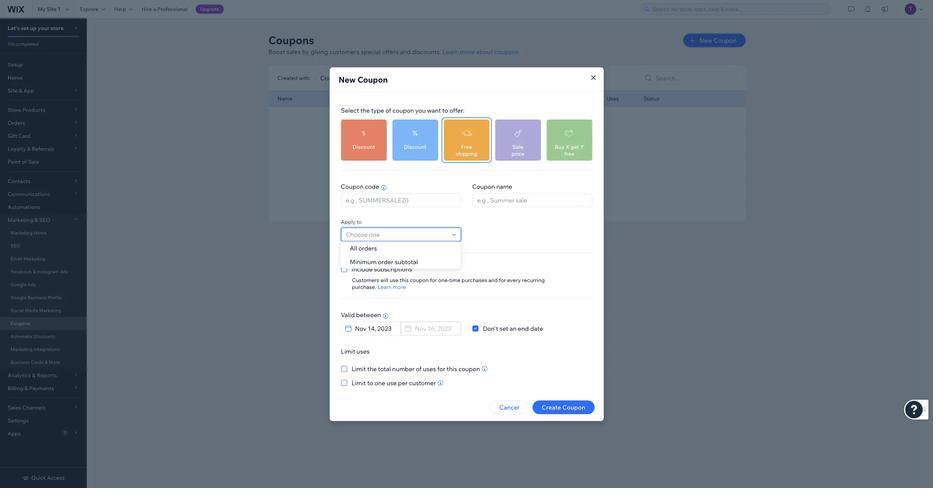 Task type: vqa. For each thing, say whether or not it's contained in the screenshot.
FACEBOOK
yes



Task type: locate. For each thing, give the bounding box(es) containing it.
1 horizontal spatial home
[[34, 230, 47, 236]]

the left the total
[[367, 365, 377, 373]]

a inside 'link'
[[153, 6, 156, 13]]

use inside customers will use this coupon for one-time purchases and for every recurring purchase.
[[390, 277, 399, 284]]

1 horizontal spatial discount
[[404, 143, 427, 150]]

e.g., SUMMERSALE20 field
[[344, 194, 458, 207]]

limit for limit to one use per customer
[[352, 379, 366, 387]]

the left type
[[361, 106, 370, 114]]

of right point
[[22, 158, 27, 165]]

you left add on the top of the page
[[471, 184, 480, 190]]

about
[[476, 48, 493, 56]]

the inside option
[[367, 365, 377, 373]]

1 vertical spatial to
[[357, 218, 362, 225]]

and inside customers will use this coupon for one-time purchases and for every recurring purchase.
[[489, 277, 498, 284]]

automations
[[8, 204, 40, 211]]

0 vertical spatial home
[[8, 74, 23, 81]]

coupons for coupons
[[11, 321, 30, 326]]

limit inside option
[[352, 365, 366, 373]]

0 vertical spatial the
[[361, 106, 370, 114]]

set left an
[[500, 325, 509, 332]]

1 vertical spatial set
[[500, 325, 509, 332]]

set
[[21, 25, 29, 32], [500, 325, 509, 332]]

limit
[[341, 348, 355, 355], [352, 365, 366, 373], [352, 379, 366, 387]]

total
[[378, 365, 391, 373]]

coupon inside option
[[459, 365, 480, 373]]

uses down valid between
[[357, 348, 370, 355]]

& for marketing
[[34, 217, 38, 224]]

include
[[352, 265, 373, 273]]

coupon,
[[496, 184, 516, 190]]

ads
[[60, 269, 68, 275], [28, 282, 36, 288]]

valid between
[[341, 311, 381, 319]]

discount down %
[[404, 143, 427, 150]]

0 vertical spatial use
[[390, 277, 399, 284]]

to for apply to
[[357, 218, 362, 225]]

and
[[400, 48, 411, 56], [489, 277, 498, 284]]

0 vertical spatial learn
[[443, 48, 459, 56]]

1 vertical spatial sale
[[28, 158, 39, 165]]

created with:
[[278, 75, 311, 82]]

automations link
[[0, 201, 87, 214]]

0 horizontal spatial home
[[8, 74, 23, 81]]

1 horizontal spatial learn
[[443, 48, 459, 56]]

new coupon down special
[[339, 74, 388, 84]]

new coupon inside button
[[700, 37, 737, 44]]

1 vertical spatial and
[[489, 277, 498, 284]]

cancel
[[500, 404, 519, 411]]

seo link
[[0, 240, 87, 253]]

1 horizontal spatial for
[[438, 365, 446, 373]]

discount
[[353, 143, 375, 150], [404, 143, 427, 150]]

get
[[571, 143, 579, 150]]

limit inside checkbox
[[352, 379, 366, 387]]

2 vertical spatial new coupon
[[495, 197, 531, 205]]

0 horizontal spatial learn
[[378, 284, 392, 290]]

1 horizontal spatial sale
[[513, 143, 524, 150]]

here.
[[546, 184, 558, 190]]

1 horizontal spatial coupons
[[269, 34, 314, 47]]

you left want
[[416, 106, 426, 114]]

marketing for integrations
[[11, 347, 33, 352]]

one-
[[438, 277, 449, 284]]

1 vertical spatial use
[[387, 379, 397, 387]]

1 vertical spatial the
[[367, 365, 377, 373]]

coupons up sales
[[269, 34, 314, 47]]

0 horizontal spatial this
[[400, 277, 409, 284]]

1 vertical spatial home
[[34, 230, 47, 236]]

your
[[38, 25, 49, 32]]

marketing up facebook & instagram ads
[[23, 256, 45, 262]]

1 vertical spatial learn
[[378, 284, 392, 290]]

upgrade button
[[196, 5, 224, 14]]

learn right 'discounts.'
[[443, 48, 459, 56]]

1 horizontal spatial more
[[460, 48, 475, 56]]

limit for limit uses
[[341, 348, 355, 355]]

learn more
[[378, 284, 406, 290]]

seo down automations link
[[39, 217, 50, 224]]

google business profile
[[11, 295, 62, 301]]

store
[[50, 25, 64, 32]]

1 vertical spatial of
[[22, 158, 27, 165]]

business left cards
[[11, 360, 30, 365]]

customers
[[330, 48, 360, 56]]

limit to one use per customer
[[352, 379, 436, 387]]

uses up customer
[[423, 365, 436, 373]]

social
[[11, 308, 24, 313]]

1 vertical spatial google
[[11, 295, 27, 301]]

settings link
[[0, 414, 87, 427]]

limit left one
[[352, 379, 366, 387]]

1 vertical spatial limit
[[352, 365, 366, 373]]

my
[[38, 6, 46, 13]]

marketing inside popup button
[[8, 217, 33, 224]]

to for limit to one use per customer
[[367, 379, 373, 387]]

1 vertical spatial seo
[[11, 243, 20, 249]]

to left one
[[367, 379, 373, 387]]

discount down $ at left top
[[353, 143, 375, 150]]

0 horizontal spatial discount
[[353, 143, 375, 150]]

point
[[8, 158, 21, 165]]

name
[[278, 95, 292, 102]]

new coupon
[[700, 37, 737, 44], [339, 74, 388, 84], [495, 197, 531, 205]]

of right type
[[386, 106, 391, 114]]

2 vertical spatial new
[[495, 197, 507, 205]]

new inside button
[[700, 37, 713, 44]]

up
[[30, 25, 37, 32]]

0 vertical spatial a
[[153, 6, 156, 13]]

1 horizontal spatial this
[[447, 365, 457, 373]]

0 vertical spatial to
[[442, 106, 448, 114]]

1 vertical spatial business
[[11, 360, 30, 365]]

list box containing all orders
[[341, 241, 461, 269]]

set left up
[[21, 25, 29, 32]]

2 vertical spatial of
[[416, 365, 422, 373]]

0 vertical spatial limit
[[341, 348, 355, 355]]

0 vertical spatial this
[[400, 277, 409, 284]]

0 horizontal spatial to
[[357, 218, 362, 225]]

all
[[350, 244, 357, 252]]

1 vertical spatial uses
[[423, 365, 436, 373]]

1 horizontal spatial new
[[495, 197, 507, 205]]

and right the offers
[[400, 48, 411, 56]]

&
[[34, 217, 38, 224], [33, 269, 36, 275], [45, 360, 48, 365]]

use right will
[[390, 277, 399, 284]]

date
[[530, 325, 543, 332]]

Search for tools, apps, help & more... field
[[651, 4, 829, 14]]

coupon name
[[472, 183, 512, 190]]

business cards & more
[[11, 360, 60, 365]]

1 horizontal spatial new coupon
[[495, 197, 531, 205]]

coupon for of
[[393, 106, 414, 114]]

coupons inside sidebar element
[[11, 321, 30, 326]]

1 horizontal spatial ads
[[60, 269, 68, 275]]

uses
[[607, 95, 619, 102]]

1 google from the top
[[11, 282, 27, 288]]

marketing down the automations at left top
[[8, 217, 33, 224]]

1 horizontal spatial seo
[[39, 217, 50, 224]]

0 vertical spatial uses
[[357, 348, 370, 355]]

1 horizontal spatial and
[[489, 277, 498, 284]]

google for google business profile
[[11, 295, 27, 301]]

0 horizontal spatial coupons
[[11, 321, 30, 326]]

of up customer
[[416, 365, 422, 373]]

1 horizontal spatial a
[[492, 184, 495, 190]]

limit down 'valid' on the left of page
[[341, 348, 355, 355]]

2 horizontal spatial new coupon
[[700, 37, 737, 44]]

marketing for home
[[11, 230, 33, 236]]

0 vertical spatial sale
[[513, 143, 524, 150]]

google up "social"
[[11, 295, 27, 301]]

coupons inside coupons boost sales by giving customers special offers and discounts. learn more about coupons
[[269, 34, 314, 47]]

1 discount from the left
[[353, 143, 375, 150]]

limit down limit uses
[[352, 365, 366, 373]]

home down setup
[[8, 74, 23, 81]]

once you add a coupon, you'll see it here.
[[456, 184, 558, 190]]

uses inside limit the total number of uses for this coupon option
[[423, 365, 436, 373]]

a right the hire
[[153, 6, 156, 13]]

a
[[153, 6, 156, 13], [492, 184, 495, 190]]

for left one-
[[430, 277, 437, 284]]

new coupon down search for tools, apps, help & more... field
[[700, 37, 737, 44]]

2 vertical spatial limit
[[352, 379, 366, 387]]

1 horizontal spatial you
[[471, 184, 480, 190]]

None field
[[318, 72, 410, 85], [451, 72, 503, 85], [353, 322, 398, 335], [413, 322, 458, 335], [318, 72, 410, 85], [451, 72, 503, 85], [353, 322, 398, 335], [413, 322, 458, 335]]

2 horizontal spatial of
[[416, 365, 422, 373]]

1 vertical spatial &
[[33, 269, 36, 275]]

1 vertical spatial a
[[492, 184, 495, 190]]

of inside sidebar element
[[22, 158, 27, 165]]

0 vertical spatial google
[[11, 282, 27, 288]]

2 horizontal spatial new
[[700, 37, 713, 44]]

& inside popup button
[[34, 217, 38, 224]]

google down the facebook
[[11, 282, 27, 288]]

use inside checkbox
[[387, 379, 397, 387]]

home
[[8, 74, 23, 81], [34, 230, 47, 236]]

coupon
[[393, 106, 414, 114], [410, 277, 429, 284], [459, 365, 480, 373]]

a right add on the top of the page
[[492, 184, 495, 190]]

ads right instagram
[[60, 269, 68, 275]]

sale inside sidebar element
[[28, 158, 39, 165]]

include subscriptions
[[352, 265, 412, 273]]

marketing integrations link
[[0, 343, 87, 356]]

0 vertical spatial business
[[28, 295, 47, 301]]

0 horizontal spatial uses
[[357, 348, 370, 355]]

coupon inside customers will use this coupon for one-time purchases and for every recurring purchase.
[[410, 277, 429, 284]]

learn down include subscriptions
[[378, 284, 392, 290]]

set inside checkbox
[[500, 325, 509, 332]]

0 horizontal spatial and
[[400, 48, 411, 56]]

& right the facebook
[[33, 269, 36, 275]]

new coupon down once you add a coupon, you'll see it here.
[[495, 197, 531, 205]]

0 vertical spatial and
[[400, 48, 411, 56]]

0 horizontal spatial of
[[22, 158, 27, 165]]

name
[[497, 183, 512, 190]]

more inside coupons boost sales by giving customers special offers and discounts. learn more about coupons
[[460, 48, 475, 56]]

coupon right create
[[563, 404, 586, 411]]

2 google from the top
[[11, 295, 27, 301]]

& for facebook
[[33, 269, 36, 275]]

subtotal
[[395, 258, 418, 266]]

for left every
[[499, 277, 506, 284]]

for right the number
[[438, 365, 446, 373]]

Limit to one use per customer checkbox
[[341, 378, 436, 388]]

0 horizontal spatial you
[[416, 106, 426, 114]]

and right purchases
[[489, 277, 498, 284]]

business up social media marketing
[[28, 295, 47, 301]]

0 horizontal spatial more
[[393, 284, 406, 290]]

0 horizontal spatial ads
[[28, 282, 36, 288]]

email marketing link
[[0, 253, 87, 265]]

0 vertical spatial coupon
[[393, 106, 414, 114]]

1 horizontal spatial of
[[386, 106, 391, 114]]

1 horizontal spatial uses
[[423, 365, 436, 373]]

new coupon for new coupon link
[[495, 197, 531, 205]]

site
[[47, 6, 57, 13]]

marketing down marketing & seo
[[11, 230, 33, 236]]

0 horizontal spatial set
[[21, 25, 29, 32]]

purchase.
[[352, 284, 376, 290]]

let's
[[8, 25, 20, 32]]

coupon down search for tools, apps, help & more... field
[[714, 37, 737, 44]]

buy x get y free
[[555, 143, 584, 157]]

every
[[507, 277, 521, 284]]

1 vertical spatial you
[[471, 184, 480, 190]]

seo up email
[[11, 243, 20, 249]]

1 horizontal spatial to
[[367, 379, 373, 387]]

customers will use this coupon for one-time purchases and for every recurring purchase.
[[352, 277, 545, 290]]

my site 1
[[38, 6, 61, 13]]

more left the about at the top of page
[[460, 48, 475, 56]]

to inside checkbox
[[367, 379, 373, 387]]

0 vertical spatial set
[[21, 25, 29, 32]]

set for don't
[[500, 325, 509, 332]]

created
[[278, 75, 298, 82]]

e.g., Summer sale field
[[475, 194, 590, 207]]

coupon down you'll
[[509, 197, 531, 205]]

coupons for coupons boost sales by giving customers special offers and discounts. learn more about coupons
[[269, 34, 314, 47]]

coupons up automatic
[[11, 321, 30, 326]]

type
[[371, 106, 384, 114]]

google ads
[[11, 282, 36, 288]]

set inside sidebar element
[[21, 25, 29, 32]]

2 vertical spatial coupon
[[459, 365, 480, 373]]

want
[[427, 106, 441, 114]]

0 vertical spatial coupons
[[269, 34, 314, 47]]

& left more on the left bottom of page
[[45, 360, 48, 365]]

discount for $
[[353, 143, 375, 150]]

to right want
[[442, 106, 448, 114]]

giving
[[311, 48, 328, 56]]

0 vertical spatial ads
[[60, 269, 68, 275]]

coupons link
[[0, 317, 87, 330]]

marketing
[[8, 217, 33, 224], [11, 230, 33, 236], [23, 256, 45, 262], [39, 308, 61, 313], [11, 347, 33, 352]]

0 vertical spatial &
[[34, 217, 38, 224]]

home down marketing & seo popup button
[[34, 230, 47, 236]]

1 vertical spatial coupons
[[11, 321, 30, 326]]

more right will
[[393, 284, 406, 290]]

0 horizontal spatial new coupon
[[339, 74, 388, 84]]

of inside option
[[416, 365, 422, 373]]

1/6
[[8, 41, 15, 47]]

marketing home
[[11, 230, 47, 236]]

2 vertical spatial &
[[45, 360, 48, 365]]

cancel button
[[490, 400, 528, 414]]

1 vertical spatial coupon
[[410, 277, 429, 284]]

1 horizontal spatial set
[[500, 325, 509, 332]]

facebook & instagram ads
[[11, 269, 68, 275]]

0 vertical spatial seo
[[39, 217, 50, 224]]

0 horizontal spatial new
[[339, 74, 356, 84]]

learn inside coupons boost sales by giving customers special offers and discounts. learn more about coupons
[[443, 48, 459, 56]]

google business profile link
[[0, 291, 87, 304]]

ads up google business profile
[[28, 282, 36, 288]]

marketing down automatic
[[11, 347, 33, 352]]

0 horizontal spatial a
[[153, 6, 156, 13]]

for
[[430, 277, 437, 284], [499, 277, 506, 284], [438, 365, 446, 373]]

2 discount from the left
[[404, 143, 427, 150]]

help
[[114, 6, 126, 13]]

use left per
[[387, 379, 397, 387]]

0 vertical spatial new coupon
[[700, 37, 737, 44]]

coupons
[[269, 34, 314, 47], [11, 321, 30, 326]]

to right apply
[[357, 218, 362, 225]]

0 vertical spatial new
[[700, 37, 713, 44]]

0 horizontal spatial sale
[[28, 158, 39, 165]]

& up marketing home
[[34, 217, 38, 224]]

list box
[[341, 241, 461, 269]]

apply
[[341, 218, 356, 225]]

0 vertical spatial more
[[460, 48, 475, 56]]

1 vertical spatial this
[[447, 365, 457, 373]]

automatic
[[11, 334, 33, 339]]

2 vertical spatial to
[[367, 379, 373, 387]]

new coupon for new coupon button
[[700, 37, 737, 44]]

more
[[460, 48, 475, 56], [393, 284, 406, 290]]



Task type: describe. For each thing, give the bounding box(es) containing it.
0 horizontal spatial seo
[[11, 243, 20, 249]]

1 vertical spatial new coupon
[[339, 74, 388, 84]]

hire
[[142, 6, 152, 13]]

purchases
[[462, 277, 487, 284]]

email
[[11, 256, 22, 262]]

per
[[398, 379, 408, 387]]

free
[[461, 143, 472, 150]]

hire a professional link
[[137, 0, 192, 18]]

subscriptions
[[374, 265, 412, 273]]

social media marketing
[[11, 308, 61, 313]]

sale inside sale price
[[513, 143, 524, 150]]

special
[[361, 48, 381, 56]]

order
[[378, 258, 393, 266]]

1 vertical spatial more
[[393, 284, 406, 290]]

this inside option
[[447, 365, 457, 373]]

point of sale
[[8, 158, 39, 165]]

1
[[58, 6, 61, 13]]

new coupon link
[[483, 196, 531, 205]]

the for select
[[361, 106, 370, 114]]

point of sale link
[[0, 155, 87, 168]]

$
[[362, 129, 366, 137]]

upgrade
[[200, 6, 219, 12]]

time
[[449, 277, 461, 284]]

let's set up your store
[[8, 25, 64, 32]]

facebook & instagram ads link
[[0, 265, 87, 278]]

2 horizontal spatial for
[[499, 277, 506, 284]]

don't set an end date
[[483, 325, 543, 332]]

access
[[47, 475, 65, 481]]

facebook
[[11, 269, 32, 275]]

offer:
[[450, 106, 465, 114]]

home link
[[0, 71, 87, 84]]

discounts
[[34, 334, 56, 339]]

minimum order subtotal
[[350, 258, 418, 266]]

quick
[[31, 475, 46, 481]]

limit uses
[[341, 348, 370, 355]]

coupon left code
[[341, 183, 364, 190]]

between
[[356, 311, 381, 319]]

free shipping
[[456, 143, 478, 157]]

2 horizontal spatial to
[[442, 106, 448, 114]]

profile
[[48, 295, 62, 301]]

shipping
[[456, 150, 478, 157]]

apply to
[[341, 218, 362, 225]]

free
[[565, 150, 575, 157]]

by
[[302, 48, 309, 56]]

set for let's
[[21, 25, 29, 32]]

orders
[[358, 244, 377, 252]]

limit the total number of uses for this coupon
[[352, 365, 480, 373]]

new for new coupon link
[[495, 197, 507, 205]]

learn more about coupons link
[[443, 48, 519, 56]]

Don't set an end date checkbox
[[472, 324, 543, 333]]

new coupon button
[[684, 34, 746, 47]]

Include subscriptions checkbox
[[341, 265, 412, 274]]

google ads link
[[0, 278, 87, 291]]

automatic discounts link
[[0, 330, 87, 343]]

select the type of coupon you want to offer:
[[341, 106, 465, 114]]

will
[[381, 277, 389, 284]]

%
[[413, 129, 418, 137]]

marketing home link
[[0, 227, 87, 240]]

and inside coupons boost sales by giving customers special offers and discounts. learn more about coupons
[[400, 48, 411, 56]]

0 vertical spatial of
[[386, 106, 391, 114]]

select
[[341, 106, 359, 114]]

don't
[[483, 325, 498, 332]]

Search... field
[[654, 72, 734, 85]]

integrations
[[34, 347, 60, 352]]

cards
[[31, 360, 44, 365]]

0 vertical spatial you
[[416, 106, 426, 114]]

settings
[[8, 417, 29, 424]]

seo inside popup button
[[39, 217, 50, 224]]

sidebar element
[[0, 18, 87, 488]]

marketing for &
[[8, 217, 33, 224]]

marketing down profile
[[39, 308, 61, 313]]

coupon for this
[[410, 277, 429, 284]]

price
[[512, 150, 525, 157]]

the for limit
[[367, 365, 377, 373]]

minimum
[[350, 258, 377, 266]]

customer
[[409, 379, 436, 387]]

coupon left "name"
[[472, 183, 495, 190]]

for inside option
[[438, 365, 446, 373]]

media
[[25, 308, 38, 313]]

email marketing
[[11, 256, 45, 262]]

create coupon button
[[533, 400, 595, 414]]

marketing & seo button
[[0, 214, 87, 227]]

business cards & more link
[[0, 356, 87, 369]]

1 vertical spatial new
[[339, 74, 356, 84]]

learn more link
[[378, 284, 406, 290]]

buy
[[555, 143, 565, 150]]

1 vertical spatial ads
[[28, 282, 36, 288]]

1/6 completed
[[8, 41, 38, 47]]

Limit the total number of uses for this coupon checkbox
[[341, 364, 480, 373]]

Choose one field
[[344, 228, 450, 241]]

valid
[[341, 311, 355, 319]]

new for new coupon button
[[700, 37, 713, 44]]

discount for %
[[404, 143, 427, 150]]

instagram
[[37, 269, 59, 275]]

automatic discounts
[[11, 334, 56, 339]]

0 horizontal spatial for
[[430, 277, 437, 284]]

status
[[644, 95, 660, 102]]

google for google ads
[[11, 282, 27, 288]]

limit for limit the total number of uses for this coupon
[[352, 365, 366, 373]]

coupon down special
[[358, 74, 388, 84]]

once
[[456, 184, 470, 190]]

coupon code
[[341, 183, 379, 190]]

marketing & seo
[[8, 217, 50, 224]]

sale price
[[512, 143, 525, 157]]

end
[[518, 325, 529, 332]]

hire a professional
[[142, 6, 188, 13]]

code
[[365, 183, 379, 190]]

this inside customers will use this coupon for one-time purchases and for every recurring purchase.
[[400, 277, 409, 284]]

add
[[481, 184, 491, 190]]

customers
[[352, 277, 379, 284]]

sales
[[287, 48, 301, 56]]

x
[[566, 143, 570, 150]]



